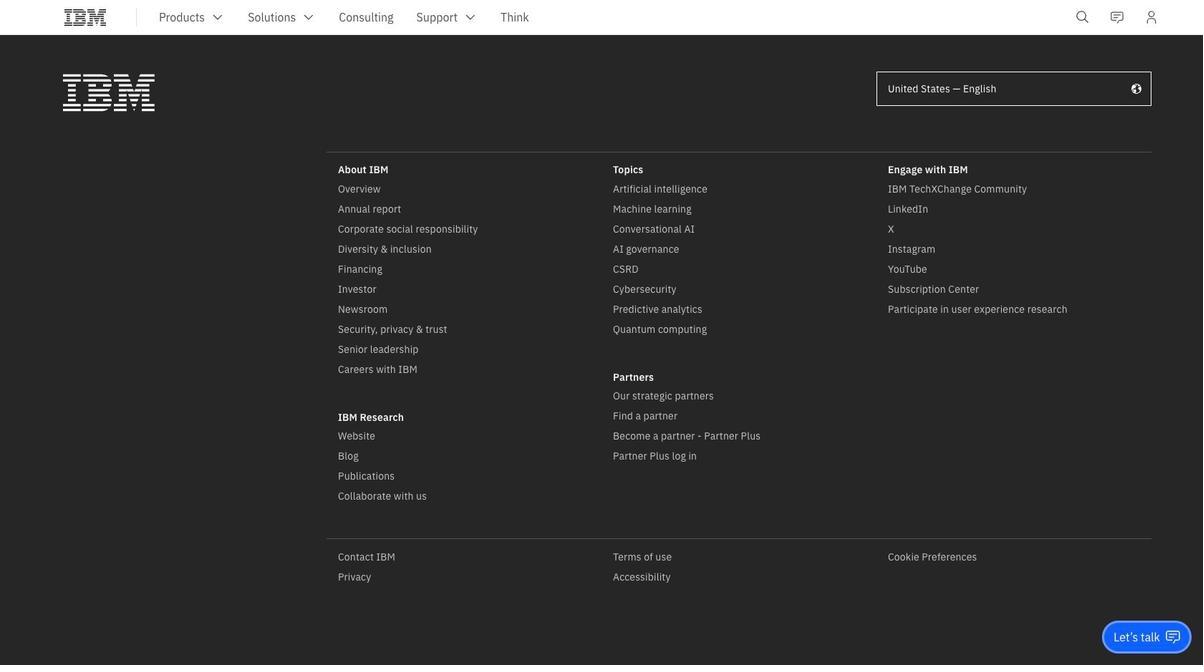 Task type: vqa. For each thing, say whether or not it's contained in the screenshot.
3rd "TEST" REGION from left
no



Task type: describe. For each thing, give the bounding box(es) containing it.
contact us region
[[1103, 621, 1192, 654]]

let's talk element
[[1114, 630, 1161, 646]]



